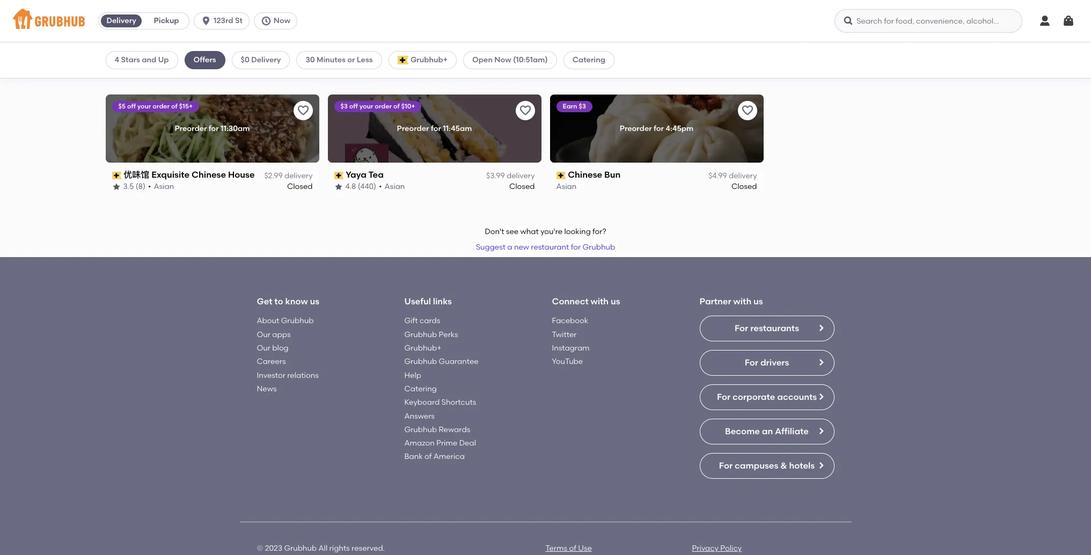 Task type: vqa. For each thing, say whether or not it's contained in the screenshot.
Grubhub+ in the THE GIFT CARDS GRUBHUB PERKS GRUBHUB+ GRUBHUB GUARANTEE HELP CATERING KEYBOARD SHORTCUTS ANSWERS GRUBHUB REWARDS AMAZON PRIME DEAL BANK OF AMERICA
yes



Task type: describe. For each thing, give the bounding box(es) containing it.
house
[[228, 170, 255, 180]]

• asian for exquisite
[[148, 182, 174, 191]]

subscription pass image for yaya tea
[[334, 172, 344, 179]]

svg image inside now button
[[261, 16, 272, 26]]

$4.99 for chinese bun
[[709, 171, 727, 180]]

delivery for yaya tea
[[507, 171, 535, 180]]

now inside button
[[274, 16, 291, 25]]

12:00pm
[[887, 3, 918, 12]]

$15+
[[179, 103, 193, 110]]

preorder for 11:45am
[[397, 124, 472, 133]]

11:45am
[[443, 124, 472, 133]]

delivery for thai tai eatery
[[285, 50, 313, 59]]

1 horizontal spatial svg image
[[1039, 14, 1052, 27]]

for left 12:00pm
[[875, 3, 885, 12]]

offers
[[194, 55, 216, 64]]

your for 优味馆
[[137, 103, 151, 110]]

eatery
[[159, 49, 186, 59]]

(440)
[[358, 182, 376, 191]]

for corporate accounts link
[[700, 385, 835, 410]]

pickup button
[[144, 12, 189, 30]]

$5 off your order of $15+
[[118, 103, 193, 110]]

restaurant
[[531, 243, 569, 252]]

11:30am
[[221, 124, 250, 133]]

rights
[[329, 544, 350, 553]]

grubhub inside about grubhub our apps our blog careers investor relations news
[[281, 316, 314, 326]]

restaurant
[[636, 49, 683, 59]]

apps
[[272, 330, 291, 339]]

$2.99
[[264, 171, 283, 180]]

become an affiliate
[[725, 427, 809, 437]]

2 horizontal spatial svg image
[[1063, 14, 1075, 27]]

order for tea
[[375, 103, 392, 110]]

subscription pass image for sabay thai
[[779, 50, 788, 58]]

about grubhub link
[[257, 316, 314, 326]]

instagram link
[[552, 344, 590, 353]]

save this restaurant button for chinese bun
[[738, 101, 757, 120]]

(8)
[[136, 182, 145, 191]]

subscription pass image for chinese bun
[[557, 172, 566, 179]]

cards
[[420, 316, 440, 326]]

open
[[473, 55, 493, 64]]

a
[[508, 243, 513, 252]]

asian down yu
[[557, 61, 577, 70]]

chinese for house
[[192, 170, 226, 180]]

优味馆 exquisite chinese house
[[124, 170, 255, 180]]

3.5
[[123, 182, 134, 191]]

save this restaurant image for 优味馆 exquisite chinese house
[[297, 104, 310, 117]]

delivery for yu huo chinese restaurant
[[729, 50, 757, 59]]

(10:51am)
[[513, 55, 548, 64]]

youtube
[[552, 357, 583, 366]]

delivery button
[[99, 12, 144, 30]]

grubhub down gift cards link
[[405, 330, 437, 339]]

with for connect
[[591, 296, 609, 307]]

grubhub+ inside gift cards grubhub perks grubhub+ grubhub guarantee help catering keyboard shortcuts answers grubhub rewards amazon prime deal bank of america
[[405, 344, 442, 353]]

star icon image for thai tai eatery
[[112, 61, 121, 70]]

$10+
[[401, 103, 415, 110]]

1 $3 from the left
[[341, 103, 348, 110]]

up
[[158, 55, 169, 64]]

4.8 for thai tai eatery
[[123, 61, 134, 70]]

1 vertical spatial delivery
[[251, 55, 281, 64]]

campuses
[[735, 461, 779, 471]]

• asian for tea
[[379, 182, 405, 191]]

4.8 (50)
[[123, 61, 150, 70]]

svg image inside 123rd st "button"
[[201, 16, 212, 26]]

Search for food, convenience, alcohol... search field
[[835, 9, 1023, 33]]

4.7
[[346, 61, 355, 70]]

privacy policy
[[692, 544, 742, 553]]

guarantee
[[439, 357, 479, 366]]

© 2023 grubhub all rights reserved.
[[257, 544, 385, 553]]

4.8 (440)
[[346, 182, 376, 191]]

• for szechuan
[[374, 61, 377, 70]]

grubhub left all
[[284, 544, 317, 553]]

$4.99 delivery for chinese bun
[[709, 171, 757, 180]]

of left use
[[569, 544, 577, 553]]

2 svg image from the left
[[843, 16, 854, 26]]

for campuses & hotels link
[[700, 453, 835, 479]]

$4.49
[[931, 50, 950, 59]]

$4.99 delivery for yu huo chinese restaurant
[[709, 50, 757, 59]]

get
[[257, 296, 272, 307]]

123rd
[[214, 16, 233, 25]]

(50)
[[136, 61, 150, 70]]

preorder for 12:15pm
[[175, 3, 250, 12]]

asian for 优味馆 exquisite chinese house
[[154, 182, 174, 191]]

szechuan
[[392, 49, 433, 59]]

for for thai tai eatery
[[209, 3, 219, 12]]

123rd st button
[[194, 12, 254, 30]]

useful links
[[405, 296, 452, 307]]

yu huo chinese restaurant
[[568, 49, 683, 59]]

30
[[306, 55, 315, 64]]

news link
[[257, 384, 277, 394]]

preorder for 12:00pm
[[841, 3, 918, 12]]

&
[[781, 461, 787, 471]]

off for 优味馆 exquisite chinese house
[[127, 103, 136, 110]]

delivery for baybridge szechuan
[[507, 50, 535, 59]]

$5
[[118, 103, 126, 110]]

$3 off your order of $10+
[[341, 103, 415, 110]]

use
[[578, 544, 592, 553]]

policy
[[721, 544, 742, 553]]

closed for baybridge szechuan
[[510, 61, 535, 70]]

hotels
[[789, 461, 815, 471]]

2 $3 from the left
[[579, 103, 586, 110]]

stars
[[121, 55, 140, 64]]

save this restaurant image
[[519, 104, 532, 117]]

become
[[725, 427, 760, 437]]

1 horizontal spatial catering
[[573, 55, 606, 64]]

preorder for 优味馆 exquisite chinese house
[[175, 124, 207, 133]]

$4.99 for yu huo chinese restaurant
[[709, 50, 727, 59]]

don't see what you're looking for?
[[485, 227, 606, 237]]

terms of use link
[[546, 544, 592, 553]]

$4.99 delivery for baybridge szechuan
[[487, 50, 535, 59]]

for corporate accounts
[[717, 392, 817, 402]]

for drivers
[[745, 358, 789, 368]]

suggest a new restaurant for grubhub
[[476, 243, 615, 252]]

open now (10:51am)
[[473, 55, 548, 64]]

to
[[275, 296, 283, 307]]

delivery inside button
[[107, 16, 136, 25]]

earn $3
[[563, 103, 586, 110]]

right image for for campuses & hotels
[[817, 461, 826, 470]]

subscription pass image for 优味馆 exquisite chinese house
[[112, 172, 121, 179]]

terms
[[546, 544, 568, 553]]

blog
[[272, 344, 289, 353]]

relations
[[287, 371, 319, 380]]

for campuses & hotels
[[719, 461, 815, 471]]

suggest
[[476, 243, 506, 252]]

grubhub down answers link
[[405, 425, 437, 434]]

investor
[[257, 371, 286, 380]]

links
[[433, 296, 452, 307]]

subscription pass image for thai tai eatery
[[112, 50, 121, 58]]

for for for corporate accounts
[[717, 392, 731, 402]]

baybridge szechuan
[[346, 49, 433, 59]]

looking
[[565, 227, 591, 237]]

1 vertical spatial now
[[495, 55, 511, 64]]

preorder left 12:00pm
[[841, 3, 873, 12]]



Task type: locate. For each thing, give the bounding box(es) containing it.
yu
[[568, 49, 578, 59]]

preorder for chinese bun
[[620, 124, 652, 133]]

order
[[153, 103, 170, 110], [375, 103, 392, 110]]

for left the 11:30am
[[209, 124, 219, 133]]

• asian down baybridge szechuan
[[374, 61, 400, 70]]

• right (8)
[[148, 182, 151, 191]]

svg image
[[1039, 14, 1052, 27], [1063, 14, 1075, 27], [201, 16, 212, 26]]

chinese left bun
[[568, 170, 603, 180]]

now button
[[254, 12, 302, 30]]

subscription pass image left yu
[[557, 50, 566, 58]]

1 horizontal spatial order
[[375, 103, 392, 110]]

grubhub+
[[411, 55, 448, 64], [405, 344, 442, 353]]

1 order from the left
[[153, 103, 170, 110]]

star icon image for baybridge szechuan
[[334, 61, 343, 70]]

• asian for tai
[[153, 61, 179, 70]]

1 horizontal spatial 4.8
[[346, 182, 356, 191]]

for
[[209, 3, 219, 12], [875, 3, 885, 12], [209, 124, 219, 133], [431, 124, 441, 133], [654, 124, 664, 133], [571, 243, 581, 252]]

1 horizontal spatial now
[[495, 55, 511, 64]]

right image for for drivers
[[817, 358, 826, 367]]

prime
[[437, 439, 458, 448]]

0 horizontal spatial order
[[153, 103, 170, 110]]

0 horizontal spatial your
[[137, 103, 151, 110]]

catering inside gift cards grubhub perks grubhub+ grubhub guarantee help catering keyboard shortcuts answers grubhub rewards amazon prime deal bank of america
[[405, 384, 437, 394]]

0 vertical spatial 4.8
[[123, 61, 134, 70]]

• right (48)
[[374, 61, 377, 70]]

1 right image from the top
[[817, 324, 826, 333]]

for restaurants link
[[700, 316, 835, 342]]

2 off from the left
[[349, 103, 358, 110]]

for down the partner with us
[[735, 323, 749, 334]]

st
[[235, 16, 243, 25]]

2 with from the left
[[734, 296, 752, 307]]

subscription pass image
[[557, 50, 566, 58], [779, 50, 788, 58]]

closed for yaya tea
[[510, 182, 535, 191]]

delivery for 优味馆 exquisite chinese house
[[285, 171, 313, 180]]

with right connect
[[591, 296, 609, 307]]

for left the campuses
[[719, 461, 733, 471]]

star icon image for 优味馆 exquisite chinese house
[[112, 183, 121, 191]]

us up for restaurants
[[754, 296, 763, 307]]

• asian down "tea"
[[379, 182, 405, 191]]

$3
[[341, 103, 348, 110], [579, 103, 586, 110]]

us right connect
[[611, 296, 620, 307]]

(48)
[[357, 61, 371, 70]]

2 right image from the top
[[817, 358, 826, 367]]

$4.99 for baybridge szechuan
[[487, 50, 505, 59]]

• asian for szechuan
[[374, 61, 400, 70]]

new
[[514, 243, 529, 252]]

1 horizontal spatial svg image
[[843, 16, 854, 26]]

right image inside for drivers link
[[817, 358, 826, 367]]

right image
[[817, 324, 826, 333], [817, 358, 826, 367], [817, 393, 826, 401], [817, 461, 826, 470]]

3 save this restaurant button from the left
[[738, 101, 757, 120]]

for for for restaurants
[[735, 323, 749, 334]]

subscription pass image for baybridge szechuan
[[334, 50, 344, 58]]

grubhub inside button
[[583, 243, 615, 252]]

1 horizontal spatial off
[[349, 103, 358, 110]]

0 vertical spatial delivery
[[107, 16, 136, 25]]

4 right image from the top
[[817, 461, 826, 470]]

0 horizontal spatial with
[[591, 296, 609, 307]]

0 horizontal spatial delivery
[[107, 16, 136, 25]]

star icon image for yaya tea
[[334, 183, 343, 191]]

1 us from the left
[[310, 296, 319, 307]]

0 horizontal spatial save this restaurant button
[[293, 101, 313, 120]]

star icon image left the '4.8 (440)'
[[334, 183, 343, 191]]

get to know us
[[257, 296, 319, 307]]

for down looking
[[571, 243, 581, 252]]

for left drivers
[[745, 358, 759, 368]]

asian down exquisite on the left
[[154, 182, 174, 191]]

asian for yaya tea
[[385, 182, 405, 191]]

corporate
[[733, 392, 776, 402]]

• for exquisite
[[148, 182, 151, 191]]

order left $15+
[[153, 103, 170, 110]]

1 vertical spatial catering
[[405, 384, 437, 394]]

of inside gift cards grubhub perks grubhub+ grubhub guarantee help catering keyboard shortcuts answers grubhub rewards amazon prime deal bank of america
[[425, 452, 432, 461]]

2 save this restaurant image from the left
[[741, 104, 754, 117]]

delivery for chinese bun
[[729, 171, 757, 180]]

$3 down 4.7
[[341, 103, 348, 110]]

reserved.
[[352, 544, 385, 553]]

careers link
[[257, 357, 286, 366]]

our up careers link
[[257, 344, 271, 353]]

3.5 (8)
[[123, 182, 145, 191]]

2 your from the left
[[360, 103, 373, 110]]

partner
[[700, 296, 732, 307]]

$2.99 delivery
[[264, 171, 313, 180]]

partner with us
[[700, 296, 763, 307]]

0 vertical spatial catering
[[573, 55, 606, 64]]

asian right (440)
[[385, 182, 405, 191]]

investor relations link
[[257, 371, 319, 380]]

preorder left 4:45pm
[[620, 124, 652, 133]]

our blog link
[[257, 344, 289, 353]]

grubhub down know
[[281, 316, 314, 326]]

shortcuts
[[442, 398, 476, 407]]

1 horizontal spatial thai
[[819, 49, 838, 59]]

asian down baybridge szechuan
[[379, 61, 400, 70]]

off right $5
[[127, 103, 136, 110]]

for restaurants
[[735, 323, 799, 334]]

1 horizontal spatial subscription pass image
[[779, 50, 788, 58]]

off down 4.7
[[349, 103, 358, 110]]

drivers
[[761, 358, 789, 368]]

right image right restaurants
[[817, 324, 826, 333]]

1 save this restaurant button from the left
[[293, 101, 313, 120]]

right image
[[817, 427, 826, 436]]

1 horizontal spatial your
[[360, 103, 373, 110]]

right image for for restaurants
[[817, 324, 826, 333]]

thai
[[124, 49, 142, 59], [819, 49, 838, 59]]

subscription pass image left sabay
[[779, 50, 788, 58]]

yaya tea
[[346, 170, 384, 180]]

minutes
[[317, 55, 346, 64]]

huo
[[581, 49, 598, 59]]

suggest a new restaurant for grubhub button
[[471, 238, 620, 257]]

2 our from the top
[[257, 344, 271, 353]]

about
[[257, 316, 279, 326]]

asian for baybridge szechuan
[[379, 61, 400, 70]]

star icon image left 3.5
[[112, 183, 121, 191]]

thai tai eatery
[[124, 49, 186, 59]]

us for connect with us
[[611, 296, 620, 307]]

you're
[[541, 227, 563, 237]]

1 horizontal spatial with
[[734, 296, 752, 307]]

0 horizontal spatial 4.8
[[123, 61, 134, 70]]

star icon image left stars
[[112, 61, 121, 70]]

help
[[405, 371, 421, 380]]

right image for for corporate accounts
[[817, 393, 826, 401]]

off
[[127, 103, 136, 110], [349, 103, 358, 110]]

1 off from the left
[[127, 103, 136, 110]]

thai up 4.8 (50) at the left top
[[124, 49, 142, 59]]

facebook link
[[552, 316, 589, 326]]

0 vertical spatial grubhub+
[[411, 55, 448, 64]]

pickup
[[154, 16, 179, 25]]

main navigation navigation
[[0, 0, 1092, 42]]

facebook
[[552, 316, 589, 326]]

instagram
[[552, 344, 590, 353]]

0 horizontal spatial thai
[[124, 49, 142, 59]]

preorder up pickup in the left of the page
[[175, 3, 207, 12]]

svg image
[[261, 16, 272, 26], [843, 16, 854, 26]]

preorder down $10+
[[397, 124, 429, 133]]

• for tea
[[379, 182, 382, 191]]

1 horizontal spatial delivery
[[251, 55, 281, 64]]

your for yaya
[[360, 103, 373, 110]]

grubhub down the grubhub+ link at the left of page
[[405, 357, 437, 366]]

grubhub plus flag logo image
[[398, 56, 409, 65]]

chinese left house
[[192, 170, 226, 180]]

0 horizontal spatial svg image
[[201, 16, 212, 26]]

earn
[[563, 103, 577, 110]]

connect
[[552, 296, 589, 307]]

subscription pass image for yu huo chinese restaurant
[[557, 50, 566, 58]]

2 order from the left
[[375, 103, 392, 110]]

$3.99 delivery
[[486, 171, 535, 180]]

catering up keyboard on the bottom left
[[405, 384, 437, 394]]

tai
[[144, 49, 157, 59]]

closed for chinese bun
[[732, 182, 757, 191]]

right image up 'accounts'
[[817, 358, 826, 367]]

grubhub guarantee link
[[405, 357, 479, 366]]

us right know
[[310, 296, 319, 307]]

0 vertical spatial our
[[257, 330, 271, 339]]

us
[[310, 296, 319, 307], [611, 296, 620, 307], [754, 296, 763, 307]]

see
[[506, 227, 519, 237]]

delivery for sabay thai
[[951, 50, 980, 59]]

2 horizontal spatial save this restaurant button
[[738, 101, 757, 120]]

3 us from the left
[[754, 296, 763, 307]]

grubhub rewards link
[[405, 425, 470, 434]]

privacy policy link
[[692, 544, 742, 553]]

4.8 for yaya tea
[[346, 182, 356, 191]]

all
[[319, 544, 328, 553]]

of left $10+
[[394, 103, 400, 110]]

$0 delivery
[[241, 55, 281, 64]]

for left 4:45pm
[[654, 124, 664, 133]]

off for yaya tea
[[349, 103, 358, 110]]

accounts
[[778, 392, 817, 402]]

0 horizontal spatial off
[[127, 103, 136, 110]]

subscription pass image
[[112, 50, 121, 58], [334, 50, 344, 58], [112, 172, 121, 179], [334, 172, 344, 179], [557, 172, 566, 179]]

1 vertical spatial our
[[257, 344, 271, 353]]

your down (48)
[[360, 103, 373, 110]]

2 horizontal spatial us
[[754, 296, 763, 307]]

preorder for yaya tea
[[397, 124, 429, 133]]

yaya
[[346, 170, 367, 180]]

0 horizontal spatial $3
[[341, 103, 348, 110]]

help link
[[405, 371, 421, 380]]

4.8
[[123, 61, 134, 70], [346, 182, 356, 191]]

for for for drivers
[[745, 358, 759, 368]]

svg image down preorder for 12:00pm
[[843, 16, 854, 26]]

thai right sabay
[[819, 49, 838, 59]]

0 horizontal spatial subscription pass image
[[557, 50, 566, 58]]

preorder for thai tai eatery
[[175, 3, 207, 12]]

save this restaurant button for yaya tea
[[516, 101, 535, 120]]

for for for campuses & hotels
[[719, 461, 733, 471]]

order left $10+
[[375, 103, 392, 110]]

123rd st
[[214, 16, 243, 25]]

or
[[348, 55, 355, 64]]

0 horizontal spatial svg image
[[261, 16, 272, 26]]

1 with from the left
[[591, 296, 609, 307]]

catering up earn $3
[[573, 55, 606, 64]]

save this restaurant image
[[297, 104, 310, 117], [741, 104, 754, 117]]

asian for thai tai eatery
[[158, 61, 179, 70]]

• down "tea"
[[379, 182, 382, 191]]

1 your from the left
[[137, 103, 151, 110]]

0 horizontal spatial catering
[[405, 384, 437, 394]]

exquisite
[[152, 170, 190, 180]]

facebook twitter instagram youtube
[[552, 316, 590, 366]]

0 horizontal spatial now
[[274, 16, 291, 25]]

right image inside the for campuses & hotels link
[[817, 461, 826, 470]]

now up the $5.99 delivery
[[274, 16, 291, 25]]

1 horizontal spatial $3
[[579, 103, 586, 110]]

2 us from the left
[[611, 296, 620, 307]]

for for 优味馆 exquisite chinese house
[[209, 124, 219, 133]]

1 horizontal spatial us
[[611, 296, 620, 307]]

3 right image from the top
[[817, 393, 826, 401]]

grubhub+ down the grubhub perks link
[[405, 344, 442, 353]]

2023
[[265, 544, 282, 553]]

of right bank on the left of the page
[[425, 452, 432, 461]]

twitter link
[[552, 330, 577, 339]]

for inside button
[[571, 243, 581, 252]]

1 svg image from the left
[[261, 16, 272, 26]]

save this restaurant button for 优味馆 exquisite chinese house
[[293, 101, 313, 120]]

connect with us
[[552, 296, 620, 307]]

4.8 down yaya
[[346, 182, 356, 191]]

with for partner
[[734, 296, 752, 307]]

closed for thai tai eatery
[[287, 61, 313, 70]]

0 vertical spatial now
[[274, 16, 291, 25]]

2 save this restaurant button from the left
[[516, 101, 535, 120]]

right image inside the for restaurants link
[[817, 324, 826, 333]]

grubhub perks link
[[405, 330, 458, 339]]

for up 123rd
[[209, 3, 219, 12]]

1 thai from the left
[[124, 49, 142, 59]]

of left $15+
[[171, 103, 178, 110]]

$3 right earn
[[579, 103, 586, 110]]

1 save this restaurant image from the left
[[297, 104, 310, 117]]

your
[[137, 103, 151, 110], [360, 103, 373, 110]]

our down about
[[257, 330, 271, 339]]

preorder down $15+
[[175, 124, 207, 133]]

closed for 优味馆 exquisite chinese house
[[287, 182, 313, 191]]

1 our from the top
[[257, 330, 271, 339]]

1 vertical spatial grubhub+
[[405, 344, 442, 353]]

grubhub down for?
[[583, 243, 615, 252]]

your right $5
[[137, 103, 151, 110]]

amazon
[[405, 439, 435, 448]]

with right partner on the right of page
[[734, 296, 752, 307]]

for for chinese bun
[[654, 124, 664, 133]]

• asian down exquisite on the left
[[148, 182, 174, 191]]

1 subscription pass image from the left
[[557, 50, 566, 58]]

4:45pm
[[666, 124, 694, 133]]

deal
[[459, 439, 476, 448]]

1 horizontal spatial save this restaurant button
[[516, 101, 535, 120]]

for left corporate
[[717, 392, 731, 402]]

• asian down eatery
[[153, 61, 179, 70]]

right image right "hotels"
[[817, 461, 826, 470]]

for for yaya tea
[[431, 124, 441, 133]]

svg image right st
[[261, 16, 272, 26]]

less
[[357, 55, 373, 64]]

• for tai
[[153, 61, 156, 70]]

order for exquisite
[[153, 103, 170, 110]]

delivery right "$0"
[[251, 55, 281, 64]]

bun
[[605, 170, 621, 180]]

delivery up 4
[[107, 16, 136, 25]]

1 vertical spatial 4.8
[[346, 182, 356, 191]]

save this restaurant image for chinese bun
[[741, 104, 754, 117]]

keyboard shortcuts link
[[405, 398, 476, 407]]

careers
[[257, 357, 286, 366]]

2 thai from the left
[[819, 49, 838, 59]]

us for partner with us
[[754, 296, 763, 307]]

restaurants
[[751, 323, 799, 334]]

star icon image
[[112, 61, 121, 70], [334, 61, 343, 70], [112, 183, 121, 191], [334, 183, 343, 191]]

1 horizontal spatial save this restaurant image
[[741, 104, 754, 117]]

for left 11:45am
[[431, 124, 441, 133]]

bank of america link
[[405, 452, 465, 461]]

right image inside for corporate accounts link
[[817, 393, 826, 401]]

chinese for restaurant
[[600, 49, 634, 59]]

• left 'up' on the top
[[153, 61, 156, 70]]

2 subscription pass image from the left
[[779, 50, 788, 58]]

now right open
[[495, 55, 511, 64]]

privacy
[[692, 544, 719, 553]]

chinese right "huo"
[[600, 49, 634, 59]]

grubhub+ right the grubhub plus flag logo
[[411, 55, 448, 64]]

right image up right icon
[[817, 393, 826, 401]]

asian down eatery
[[158, 61, 179, 70]]

star icon image left 4.7
[[334, 61, 343, 70]]

0 horizontal spatial save this restaurant image
[[297, 104, 310, 117]]

4.8 right 4
[[123, 61, 134, 70]]

asian down chinese bun
[[557, 182, 577, 191]]

0 horizontal spatial us
[[310, 296, 319, 307]]

our apps link
[[257, 330, 291, 339]]



